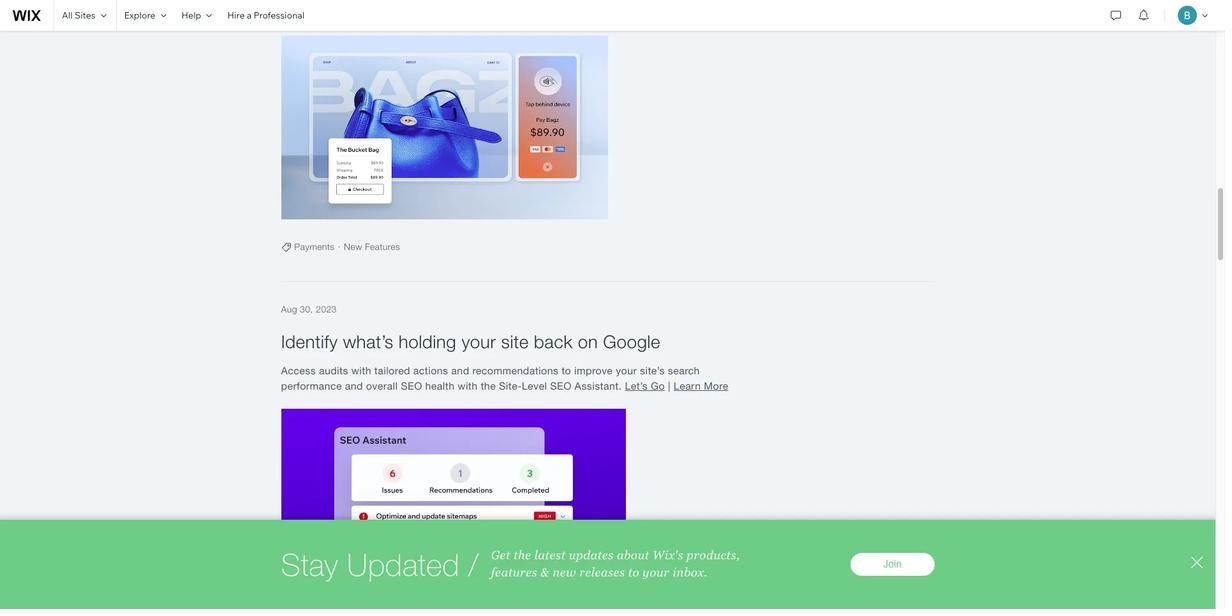 Task type: locate. For each thing, give the bounding box(es) containing it.
professional
[[254, 10, 305, 21]]

help button
[[174, 0, 220, 31]]

all sites
[[62, 10, 95, 21]]

hire a professional
[[227, 10, 305, 21]]

a
[[247, 10, 252, 21]]

sites
[[75, 10, 95, 21]]



Task type: describe. For each thing, give the bounding box(es) containing it.
explore
[[124, 10, 155, 21]]

help
[[182, 10, 201, 21]]

all
[[62, 10, 73, 21]]

hire
[[227, 10, 245, 21]]

hire a professional link
[[220, 0, 312, 31]]



